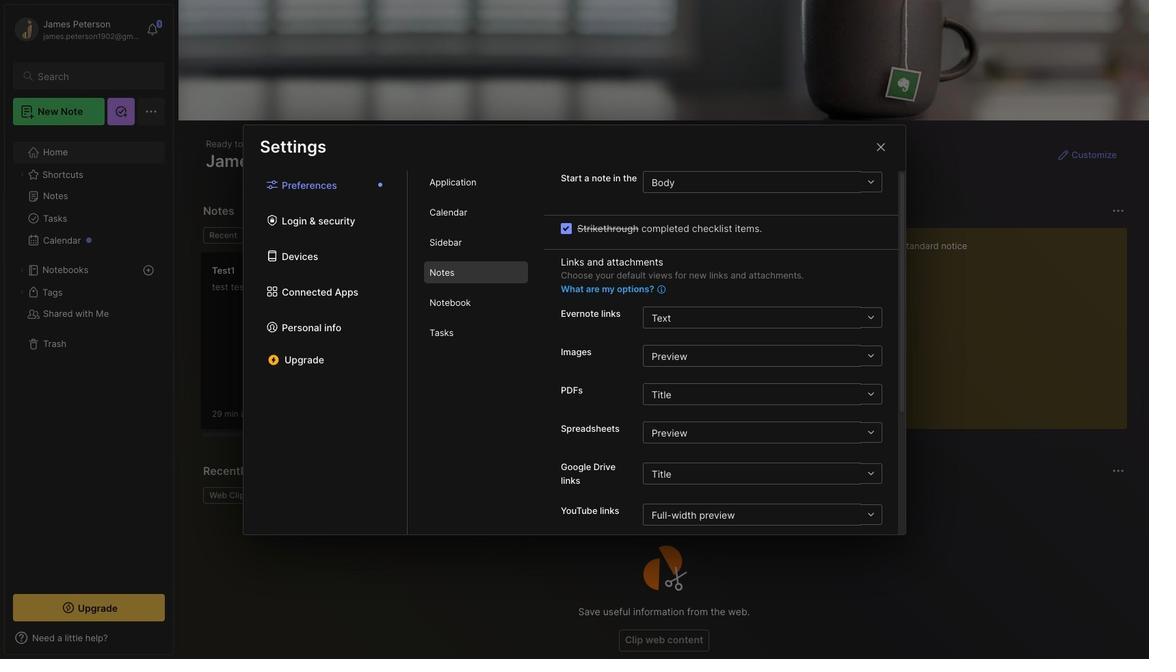 Task type: vqa. For each thing, say whether or not it's contained in the screenshot.
search text field
yes



Task type: locate. For each thing, give the bounding box(es) containing it.
close image
[[873, 139, 890, 155]]

tab list
[[244, 171, 408, 534], [408, 171, 545, 534], [203, 227, 808, 244]]

tree
[[5, 133, 173, 582]]

row group
[[201, 252, 1150, 438]]

expand tags image
[[18, 288, 26, 296]]

expand notebooks image
[[18, 266, 26, 274]]

tree inside main element
[[5, 133, 173, 582]]

tab
[[424, 171, 528, 193], [424, 201, 528, 223], [203, 227, 243, 244], [249, 227, 304, 244], [424, 231, 528, 253], [424, 261, 528, 283], [424, 292, 528, 313], [424, 322, 528, 344], [203, 487, 256, 504]]

none search field inside main element
[[38, 68, 153, 84]]

Select1863 checkbox
[[561, 223, 572, 234]]

None search field
[[38, 68, 153, 84]]



Task type: describe. For each thing, give the bounding box(es) containing it.
Search text field
[[38, 70, 153, 83]]

Start writing… text field
[[842, 228, 1127, 418]]

main element
[[0, 0, 178, 659]]



